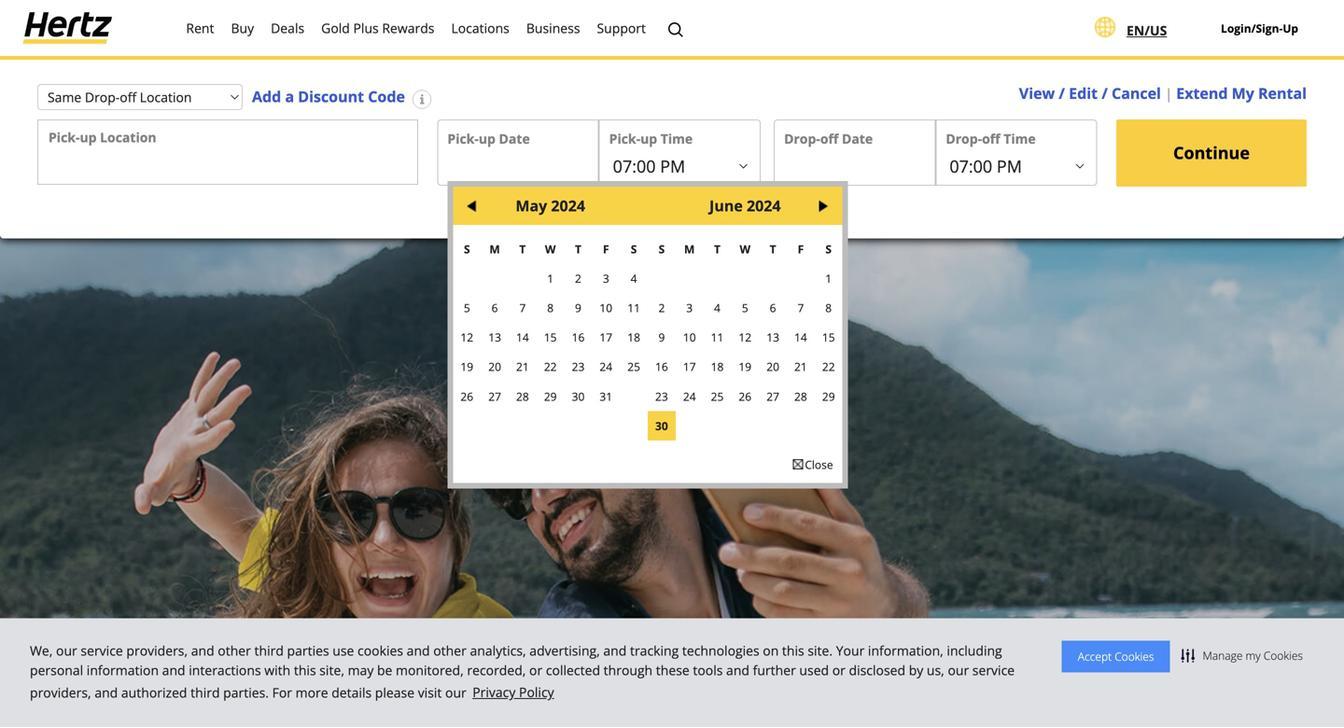Task type: describe. For each thing, give the bounding box(es) containing it.
1 28 from the left
[[517, 389, 529, 404]]

site,
[[320, 662, 345, 679]]

advertising,
[[530, 642, 600, 660]]

add a discount code
[[252, 86, 405, 106]]

drop-off date
[[785, 130, 873, 148]]

2024 for may 2024
[[551, 196, 586, 216]]

en/
[[1127, 21, 1151, 39]]

may 2024
[[516, 196, 586, 216]]

2024 for june 2024
[[747, 196, 781, 216]]

discount
[[298, 86, 364, 106]]

these
[[656, 662, 690, 679]]

|
[[1166, 84, 1173, 103]]

1 6 from the left
[[492, 300, 498, 316]]

2 13 from the left
[[767, 330, 780, 345]]

1 27 from the left
[[489, 389, 502, 404]]

on
[[763, 642, 779, 660]]

0 horizontal spatial 25
[[628, 359, 641, 375]]

buy
[[231, 19, 254, 37]]

date for pick-up date
[[499, 130, 530, 148]]

may
[[348, 662, 374, 679]]

2 other from the left
[[434, 642, 467, 660]]

code
[[368, 86, 405, 106]]

cookies
[[358, 642, 404, 660]]

add
[[252, 86, 281, 106]]

time for drop-off time
[[1004, 130, 1036, 148]]

parties
[[287, 642, 329, 660]]

search image
[[668, 22, 685, 38]]

pick-up date
[[448, 130, 530, 148]]

2 1 from the left
[[826, 271, 832, 286]]

tools
[[693, 662, 723, 679]]

1 horizontal spatial 25
[[711, 389, 724, 404]]

add a discount code link
[[252, 86, 405, 106]]

analytics,
[[470, 642, 526, 660]]

1 5 from the left
[[464, 300, 470, 316]]

0 vertical spatial 30
[[572, 389, 585, 404]]

0 horizontal spatial 2
[[575, 271, 582, 286]]

more
[[296, 684, 328, 702]]

rent
[[186, 19, 214, 37]]

1 horizontal spatial 11
[[711, 330, 724, 345]]

Pick-up Location text field
[[37, 120, 418, 185]]

0 horizontal spatial third
[[191, 684, 220, 702]]

3 t from the left
[[715, 241, 721, 257]]

off for date
[[821, 130, 839, 148]]

extend my rental link
[[1177, 83, 1308, 103]]

locations
[[452, 19, 510, 37]]

privacy policy
[[473, 684, 554, 702]]

1 horizontal spatial 23
[[656, 389, 669, 404]]

with
[[265, 662, 291, 679]]

pick-up location
[[49, 128, 157, 146]]

recorded,
[[467, 662, 526, 679]]

pick- for pick-up time
[[610, 130, 641, 148]]

1 horizontal spatial this
[[783, 642, 805, 660]]

view / edit / cancel | extend my rental
[[1020, 83, 1308, 103]]

info image
[[413, 90, 432, 109]]

up
[[1284, 20, 1299, 36]]

may
[[516, 196, 548, 216]]

en/ us
[[1127, 21, 1168, 39]]

2 8 from the left
[[826, 300, 832, 316]]

2 7 from the left
[[798, 300, 804, 316]]

privacy
[[473, 684, 516, 702]]

2 29 from the left
[[823, 389, 836, 404]]

1 horizontal spatial providers,
[[126, 642, 188, 660]]

m for june 2024
[[685, 241, 695, 257]]

rewards
[[382, 19, 435, 37]]

drop-off time
[[946, 130, 1036, 148]]

manage
[[1203, 648, 1244, 664]]

personal
[[30, 662, 83, 679]]

and down technologies
[[727, 662, 750, 679]]

site.
[[808, 642, 833, 660]]

including
[[947, 642, 1003, 660]]

0 horizontal spatial 23
[[572, 359, 585, 375]]

2 6 from the left
[[770, 300, 777, 316]]

2 vertical spatial our
[[446, 684, 467, 702]]

cancel
[[1112, 83, 1162, 103]]

we, our service providers, and other third parties use cookies and other analytics, advertising, and tracking technologies on this site. your information, including personal information and interactions with this site, may be monitored, recorded, or collected through these tools and further used or disclosed by us, our service providers, and authorized third parties. for more details please visit our
[[30, 642, 1015, 702]]

1 horizontal spatial third
[[255, 642, 284, 660]]

0 vertical spatial 24
[[600, 359, 613, 375]]

1 vertical spatial 16
[[656, 359, 669, 375]]

1 vertical spatial 17
[[684, 359, 696, 375]]

pick- for pick-up location
[[49, 128, 80, 146]]

2 14 from the left
[[795, 330, 808, 345]]

accept cookies
[[1079, 649, 1155, 664]]

parties.
[[223, 684, 269, 702]]

manage my cookies link
[[1178, 641, 1308, 671]]

and up through
[[604, 642, 627, 660]]

m for may 2024
[[490, 241, 500, 257]]

and up monitored,
[[407, 642, 430, 660]]

be
[[377, 662, 393, 679]]

login/sign-up button
[[1208, 11, 1313, 45]]

accept cookies button
[[1063, 641, 1171, 673]]

my
[[1246, 648, 1262, 664]]

further
[[753, 662, 797, 679]]

2 / from the left
[[1102, 83, 1109, 103]]

1 vertical spatial 2
[[659, 300, 665, 316]]

login/sign-up
[[1222, 20, 1299, 36]]

through
[[604, 662, 653, 679]]

for
[[272, 684, 292, 702]]

use
[[333, 642, 354, 660]]

us
[[1151, 21, 1168, 39]]

continue button
[[1117, 120, 1308, 187]]

1 horizontal spatial 4
[[715, 300, 721, 316]]

1 vertical spatial 10
[[684, 330, 696, 345]]

1 vertical spatial our
[[948, 662, 970, 679]]

go!
[[517, 27, 591, 90]]

1 vertical spatial 9
[[659, 330, 665, 345]]

3 s from the left
[[659, 241, 665, 257]]

0 horizontal spatial 9
[[575, 300, 582, 316]]

privacy policy link
[[470, 680, 557, 705]]

up for location
[[80, 128, 97, 146]]

2 21 from the left
[[795, 359, 808, 375]]

information,
[[869, 642, 944, 660]]

view
[[1020, 83, 1056, 103]]

pick-up time
[[610, 130, 693, 148]]

support
[[597, 19, 646, 37]]

1 t from the left
[[520, 241, 526, 257]]

business
[[527, 19, 580, 37]]

1 15 from the left
[[544, 330, 557, 345]]

hertz
[[28, 27, 146, 90]]

2 20 from the left
[[767, 359, 780, 375]]

time for pick-up time
[[661, 130, 693, 148]]

us,
[[927, 662, 945, 679]]

cookies inside button
[[1115, 649, 1155, 664]]

authorized
[[121, 684, 187, 702]]

1 horizontal spatial rental
[[1259, 83, 1308, 103]]

accept
[[1079, 649, 1112, 664]]



Task type: locate. For each thing, give the bounding box(es) containing it.
1 7 from the left
[[520, 300, 526, 316]]

1 vertical spatial 25
[[711, 389, 724, 404]]

1 off from the left
[[821, 130, 839, 148]]

let's
[[407, 27, 505, 90]]

tracking
[[630, 642, 679, 660]]

1 vertical spatial 18
[[711, 359, 724, 375]]

11
[[628, 300, 641, 316], [711, 330, 724, 345]]

edit
[[1070, 83, 1098, 103]]

0 horizontal spatial 3
[[603, 271, 610, 286]]

1 26 from the left
[[461, 389, 474, 404]]

drop- for drop-off time
[[946, 130, 983, 148]]

0 horizontal spatial 17
[[600, 330, 613, 345]]

29 up close
[[823, 389, 836, 404]]

2 m from the left
[[685, 241, 695, 257]]

we,
[[30, 642, 53, 660]]

0 horizontal spatial cookies
[[1115, 649, 1155, 664]]

0 horizontal spatial 6
[[492, 300, 498, 316]]

0 horizontal spatial this
[[294, 662, 316, 679]]

1 horizontal spatial 28
[[795, 389, 808, 404]]

t down may 2024
[[575, 241, 582, 257]]

2024 right the "may"
[[551, 196, 586, 216]]

13
[[489, 330, 502, 345], [767, 330, 780, 345]]

hertz rental car. let's go!
[[28, 27, 591, 90]]

manage my cookies
[[1203, 648, 1304, 664]]

date for drop-off date
[[842, 130, 873, 148]]

1 horizontal spatial other
[[434, 642, 467, 660]]

our right us,
[[948, 662, 970, 679]]

1 horizontal spatial 3
[[687, 300, 693, 316]]

w
[[545, 241, 556, 257], [740, 241, 751, 257]]

car.
[[309, 27, 395, 90]]

up for date
[[479, 130, 496, 148]]

june
[[710, 196, 743, 216]]

visit
[[418, 684, 442, 702]]

pick- for pick-up date
[[448, 130, 479, 148]]

cookies right accept
[[1115, 649, 1155, 664]]

2 22 from the left
[[823, 359, 836, 375]]

collected
[[546, 662, 601, 679]]

19
[[461, 359, 474, 375], [739, 359, 752, 375]]

1 vertical spatial 4
[[715, 300, 721, 316]]

or down "your" at the bottom
[[833, 662, 846, 679]]

0 horizontal spatial 22
[[544, 359, 557, 375]]

4 s from the left
[[826, 241, 832, 257]]

or
[[530, 662, 543, 679], [833, 662, 846, 679]]

2 time from the left
[[1004, 130, 1036, 148]]

1 8 from the left
[[548, 300, 554, 316]]

1
[[548, 271, 554, 286], [826, 271, 832, 286]]

1 1 from the left
[[548, 271, 554, 286]]

service up information
[[81, 642, 123, 660]]

1 or from the left
[[530, 662, 543, 679]]

interactions
[[189, 662, 261, 679]]

1 time from the left
[[661, 130, 693, 148]]

1 f from the left
[[603, 241, 610, 257]]

0 vertical spatial 23
[[572, 359, 585, 375]]

4
[[631, 271, 637, 286], [715, 300, 721, 316]]

t down june at top right
[[715, 241, 721, 257]]

1 21 from the left
[[517, 359, 529, 375]]

third down interactions
[[191, 684, 220, 702]]

1 horizontal spatial 16
[[656, 359, 669, 375]]

our right visit at the left of the page
[[446, 684, 467, 702]]

1 horizontal spatial service
[[973, 662, 1015, 679]]

1 12 from the left
[[461, 330, 474, 345]]

2 off from the left
[[983, 130, 1001, 148]]

please
[[375, 684, 415, 702]]

1 horizontal spatial date
[[842, 130, 873, 148]]

1 w from the left
[[545, 241, 556, 257]]

used
[[800, 662, 830, 679]]

w for may
[[545, 241, 556, 257]]

1 horizontal spatial pick-
[[448, 130, 479, 148]]

plus
[[354, 19, 379, 37]]

24 right 31
[[684, 389, 696, 404]]

1 horizontal spatial off
[[983, 130, 1001, 148]]

up for time
[[641, 130, 658, 148]]

0 horizontal spatial 27
[[489, 389, 502, 404]]

0 horizontal spatial 13
[[489, 330, 502, 345]]

15
[[544, 330, 557, 345], [823, 330, 836, 345]]

2
[[575, 271, 582, 286], [659, 300, 665, 316]]

0 horizontal spatial 4
[[631, 271, 637, 286]]

0 horizontal spatial 14
[[517, 330, 529, 345]]

continue
[[1174, 141, 1251, 164]]

off
[[821, 130, 839, 148], [983, 130, 1001, 148]]

0 horizontal spatial /
[[1060, 83, 1066, 103]]

1 vertical spatial providers,
[[30, 684, 91, 702]]

2 15 from the left
[[823, 330, 836, 345]]

t down june 2024
[[770, 241, 777, 257]]

1 horizontal spatial 15
[[823, 330, 836, 345]]

a
[[285, 86, 294, 106]]

technologies
[[683, 642, 760, 660]]

25
[[628, 359, 641, 375], [711, 389, 724, 404]]

0 horizontal spatial 30
[[572, 389, 585, 404]]

0 vertical spatial 9
[[575, 300, 582, 316]]

1 horizontal spatial 21
[[795, 359, 808, 375]]

6
[[492, 300, 498, 316], [770, 300, 777, 316]]

0 horizontal spatial service
[[81, 642, 123, 660]]

2 w from the left
[[740, 241, 751, 257]]

0 vertical spatial 2
[[575, 271, 582, 286]]

1 vertical spatial 3
[[687, 300, 693, 316]]

close
[[805, 457, 834, 473]]

9
[[575, 300, 582, 316], [659, 330, 665, 345]]

this
[[783, 642, 805, 660], [294, 662, 316, 679]]

your
[[837, 642, 865, 660]]

1 horizontal spatial 1
[[826, 271, 832, 286]]

0 horizontal spatial 18
[[628, 330, 641, 345]]

drop- for drop-off date
[[785, 130, 821, 148]]

policy
[[519, 684, 554, 702]]

this down parties
[[294, 662, 316, 679]]

0 horizontal spatial our
[[56, 642, 77, 660]]

0 horizontal spatial 2024
[[551, 196, 586, 216]]

2 27 from the left
[[767, 389, 780, 404]]

0 horizontal spatial 24
[[600, 359, 613, 375]]

1 vertical spatial this
[[294, 662, 316, 679]]

cookies
[[1264, 648, 1304, 664], [1115, 649, 1155, 664]]

1 drop- from the left
[[785, 130, 821, 148]]

0 vertical spatial 3
[[603, 271, 610, 286]]

0 horizontal spatial date
[[499, 130, 530, 148]]

0 horizontal spatial 20
[[489, 359, 502, 375]]

5
[[464, 300, 470, 316], [742, 300, 749, 316]]

0 vertical spatial 16
[[572, 330, 585, 345]]

12
[[461, 330, 474, 345], [739, 330, 752, 345]]

1 22 from the left
[[544, 359, 557, 375]]

1 vertical spatial 24
[[684, 389, 696, 404]]

extend
[[1177, 83, 1229, 103]]

2 12 from the left
[[739, 330, 752, 345]]

1 14 from the left
[[517, 330, 529, 345]]

2 f from the left
[[798, 241, 804, 257]]

cookies right 'my'
[[1264, 648, 1304, 664]]

providers,
[[126, 642, 188, 660], [30, 684, 91, 702]]

0 horizontal spatial rental
[[158, 27, 297, 90]]

2 26 from the left
[[739, 389, 752, 404]]

/ left edit
[[1060, 83, 1066, 103]]

1 29 from the left
[[544, 389, 557, 404]]

22
[[544, 359, 557, 375], [823, 359, 836, 375]]

w down may 2024
[[545, 241, 556, 257]]

1 vertical spatial 23
[[656, 389, 669, 404]]

29
[[544, 389, 557, 404], [823, 389, 836, 404]]

0 vertical spatial 10
[[600, 300, 613, 316]]

t
[[520, 241, 526, 257], [575, 241, 582, 257], [715, 241, 721, 257], [770, 241, 777, 257]]

1 horizontal spatial cookies
[[1264, 648, 1304, 664]]

28
[[517, 389, 529, 404], [795, 389, 808, 404]]

0 horizontal spatial providers,
[[30, 684, 91, 702]]

my
[[1233, 83, 1255, 103]]

0 vertical spatial our
[[56, 642, 77, 660]]

1 s from the left
[[464, 241, 470, 257]]

other
[[218, 642, 251, 660], [434, 642, 467, 660]]

0 horizontal spatial 5
[[464, 300, 470, 316]]

1 vertical spatial 11
[[711, 330, 724, 345]]

rental
[[158, 27, 297, 90], [1259, 83, 1308, 103]]

1 horizontal spatial 26
[[739, 389, 752, 404]]

1 m from the left
[[490, 241, 500, 257]]

s
[[464, 241, 470, 257], [631, 241, 637, 257], [659, 241, 665, 257], [826, 241, 832, 257]]

30
[[572, 389, 585, 404], [656, 418, 669, 434]]

location
[[100, 128, 157, 146]]

details
[[332, 684, 372, 702]]

our up 'personal' on the left of the page
[[56, 642, 77, 660]]

drop-
[[785, 130, 821, 148], [946, 130, 983, 148]]

and
[[191, 642, 214, 660], [407, 642, 430, 660], [604, 642, 627, 660], [162, 662, 185, 679], [727, 662, 750, 679], [95, 684, 118, 702]]

login/sign-
[[1222, 20, 1284, 36]]

7
[[520, 300, 526, 316], [798, 300, 804, 316]]

june 2024
[[710, 196, 781, 216]]

providers, up information
[[126, 642, 188, 660]]

cookieconsent dialog
[[0, 619, 1345, 728]]

1 horizontal spatial 5
[[742, 300, 749, 316]]

2 drop- from the left
[[946, 130, 983, 148]]

0 horizontal spatial m
[[490, 241, 500, 257]]

/ right edit
[[1102, 83, 1109, 103]]

1 horizontal spatial 30
[[656, 418, 669, 434]]

29 left 31
[[544, 389, 557, 404]]

20
[[489, 359, 502, 375], [767, 359, 780, 375]]

2 horizontal spatial pick-
[[610, 130, 641, 148]]

1 vertical spatial 30
[[656, 418, 669, 434]]

0 vertical spatial providers,
[[126, 642, 188, 660]]

1 horizontal spatial /
[[1102, 83, 1109, 103]]

providers, down 'personal' on the left of the page
[[30, 684, 91, 702]]

1 horizontal spatial 24
[[684, 389, 696, 404]]

2 28 from the left
[[795, 389, 808, 404]]

f for june 2024
[[798, 241, 804, 257]]

28 up close
[[795, 389, 808, 404]]

2 s from the left
[[631, 241, 637, 257]]

1 horizontal spatial 14
[[795, 330, 808, 345]]

0 vertical spatial 17
[[600, 330, 613, 345]]

service down including
[[973, 662, 1015, 679]]

1 13 from the left
[[489, 330, 502, 345]]

our
[[56, 642, 77, 660], [948, 662, 970, 679], [446, 684, 467, 702]]

2 or from the left
[[833, 662, 846, 679]]

w for june
[[740, 241, 751, 257]]

10
[[600, 300, 613, 316], [684, 330, 696, 345]]

1 horizontal spatial 29
[[823, 389, 836, 404]]

2 horizontal spatial our
[[948, 662, 970, 679]]

2 19 from the left
[[739, 359, 752, 375]]

up
[[80, 128, 97, 146], [479, 130, 496, 148], [641, 130, 658, 148]]

0 horizontal spatial 15
[[544, 330, 557, 345]]

1 20 from the left
[[489, 359, 502, 375]]

1 horizontal spatial 13
[[767, 330, 780, 345]]

1 2024 from the left
[[551, 196, 586, 216]]

0 horizontal spatial 28
[[517, 389, 529, 404]]

0 vertical spatial 25
[[628, 359, 641, 375]]

0 vertical spatial this
[[783, 642, 805, 660]]

third
[[255, 642, 284, 660], [191, 684, 220, 702]]

1 other from the left
[[218, 642, 251, 660]]

24 up 31
[[600, 359, 613, 375]]

view / edit / cancel link
[[1020, 83, 1166, 103]]

disclosed
[[850, 662, 906, 679]]

other up interactions
[[218, 642, 251, 660]]

and down information
[[95, 684, 118, 702]]

1 vertical spatial third
[[191, 684, 220, 702]]

1 horizontal spatial 2
[[659, 300, 665, 316]]

1 horizontal spatial m
[[685, 241, 695, 257]]

0 vertical spatial third
[[255, 642, 284, 660]]

other up monitored,
[[434, 642, 467, 660]]

third up with
[[255, 642, 284, 660]]

0 horizontal spatial 12
[[461, 330, 474, 345]]

1 date from the left
[[499, 130, 530, 148]]

2 5 from the left
[[742, 300, 749, 316]]

2024 right june at top right
[[747, 196, 781, 216]]

and up authorized
[[162, 662, 185, 679]]

1 horizontal spatial 9
[[659, 330, 665, 345]]

8
[[548, 300, 554, 316], [826, 300, 832, 316]]

1 horizontal spatial 18
[[711, 359, 724, 375]]

4 t from the left
[[770, 241, 777, 257]]

0 horizontal spatial f
[[603, 241, 610, 257]]

1 / from the left
[[1060, 83, 1066, 103]]

w down june 2024
[[740, 241, 751, 257]]

2 date from the left
[[842, 130, 873, 148]]

0 horizontal spatial time
[[661, 130, 693, 148]]

1 horizontal spatial 7
[[798, 300, 804, 316]]

2 2024 from the left
[[747, 196, 781, 216]]

information
[[87, 662, 159, 679]]

off for time
[[983, 130, 1001, 148]]

this right on on the right of the page
[[783, 642, 805, 660]]

monitored,
[[396, 662, 464, 679]]

0 horizontal spatial drop-
[[785, 130, 821, 148]]

deals
[[271, 19, 305, 37]]

1 horizontal spatial up
[[479, 130, 496, 148]]

and up interactions
[[191, 642, 214, 660]]

f for may 2024
[[603, 241, 610, 257]]

21
[[517, 359, 529, 375], [795, 359, 808, 375]]

1 horizontal spatial 17
[[684, 359, 696, 375]]

0 horizontal spatial 7
[[520, 300, 526, 316]]

1 19 from the left
[[461, 359, 474, 375]]

1 horizontal spatial our
[[446, 684, 467, 702]]

1 horizontal spatial or
[[833, 662, 846, 679]]

1 horizontal spatial 19
[[739, 359, 752, 375]]

gold
[[321, 19, 350, 37]]

t down the "may"
[[520, 241, 526, 257]]

0 horizontal spatial 10
[[600, 300, 613, 316]]

2 t from the left
[[575, 241, 582, 257]]

or up policy
[[530, 662, 543, 679]]

by
[[909, 662, 924, 679]]

28 left 31
[[517, 389, 529, 404]]

0 vertical spatial 11
[[628, 300, 641, 316]]

1 horizontal spatial drop-
[[946, 130, 983, 148]]

31
[[600, 389, 613, 404]]



Task type: vqa. For each thing, say whether or not it's contained in the screenshot.


